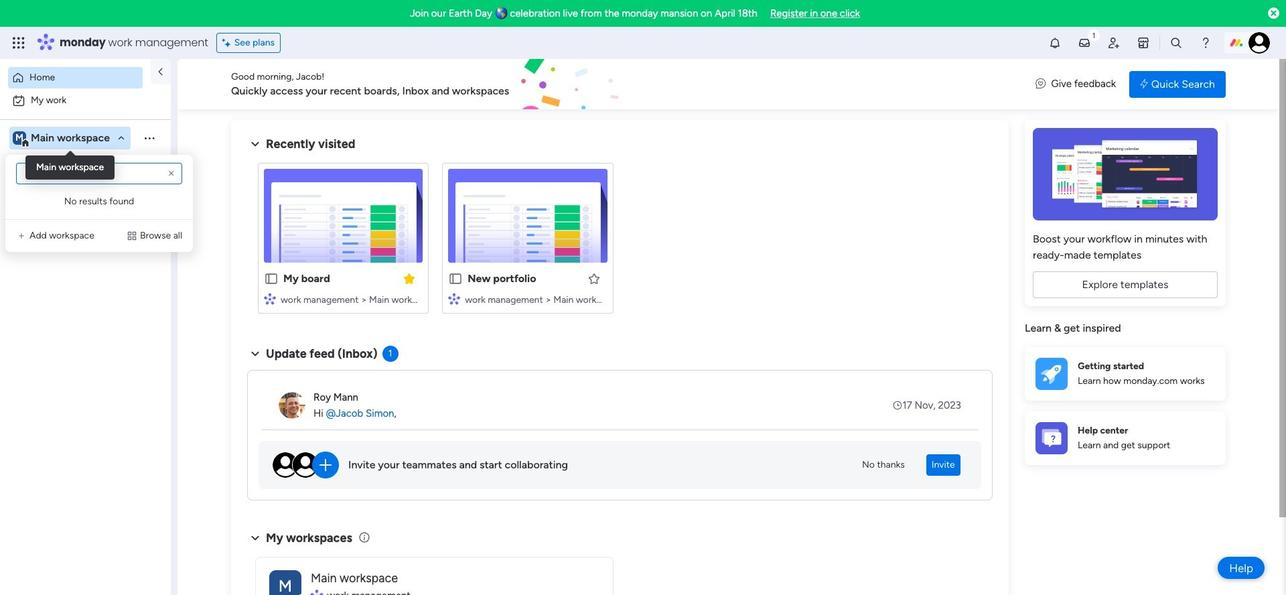 Task type: locate. For each thing, give the bounding box(es) containing it.
None search field
[[16, 163, 182, 184]]

v2 bolt switch image
[[1141, 77, 1149, 91]]

option
[[8, 67, 143, 88], [8, 90, 163, 111], [0, 185, 171, 188]]

quick search results list box
[[247, 152, 993, 330]]

service icon image
[[16, 231, 27, 241], [127, 231, 137, 241]]

Search in workspace field
[[28, 159, 112, 175]]

monday marketplace image
[[1137, 36, 1151, 50]]

select product image
[[12, 36, 25, 50]]

jacob simon image
[[1249, 32, 1271, 54]]

see plans image
[[222, 36, 234, 50]]

close my workspaces image
[[247, 530, 263, 546]]

templates image image
[[1038, 128, 1215, 221]]

close update feed (inbox) image
[[247, 346, 263, 362]]

notifications image
[[1049, 36, 1062, 50]]

list box
[[0, 183, 171, 413]]

1 vertical spatial option
[[8, 90, 163, 111]]

workspace image
[[269, 570, 302, 595]]

1 horizontal spatial service icon image
[[127, 231, 137, 241]]

roy mann image
[[279, 392, 306, 419]]

1 image
[[1089, 27, 1101, 43]]

0 horizontal spatial service icon image
[[16, 231, 27, 241]]

1 service icon image from the left
[[16, 231, 27, 241]]

remove from favorites image
[[403, 272, 416, 285]]



Task type: describe. For each thing, give the bounding box(es) containing it.
add to favorites image
[[587, 272, 601, 285]]

clear search image
[[166, 168, 177, 179]]

Search for content search field
[[16, 163, 182, 184]]

workspace selection element
[[13, 130, 112, 147]]

0 vertical spatial option
[[8, 67, 143, 88]]

v2 user feedback image
[[1036, 77, 1046, 92]]

help image
[[1200, 36, 1213, 50]]

update feed image
[[1078, 36, 1092, 50]]

workspace image
[[13, 131, 26, 145]]

workspace options image
[[143, 131, 156, 145]]

invite members image
[[1108, 36, 1121, 50]]

2 service icon image from the left
[[127, 231, 137, 241]]

1 element
[[382, 346, 399, 362]]

close recently visited image
[[247, 136, 263, 152]]

help center element
[[1026, 411, 1227, 465]]

public board image
[[449, 271, 463, 286]]

2 vertical spatial option
[[0, 185, 171, 188]]

getting started element
[[1026, 347, 1227, 400]]

search everything image
[[1170, 36, 1184, 50]]

public board image
[[264, 271, 279, 286]]



Task type: vqa. For each thing, say whether or not it's contained in the screenshot.
HELP CENTER element
yes



